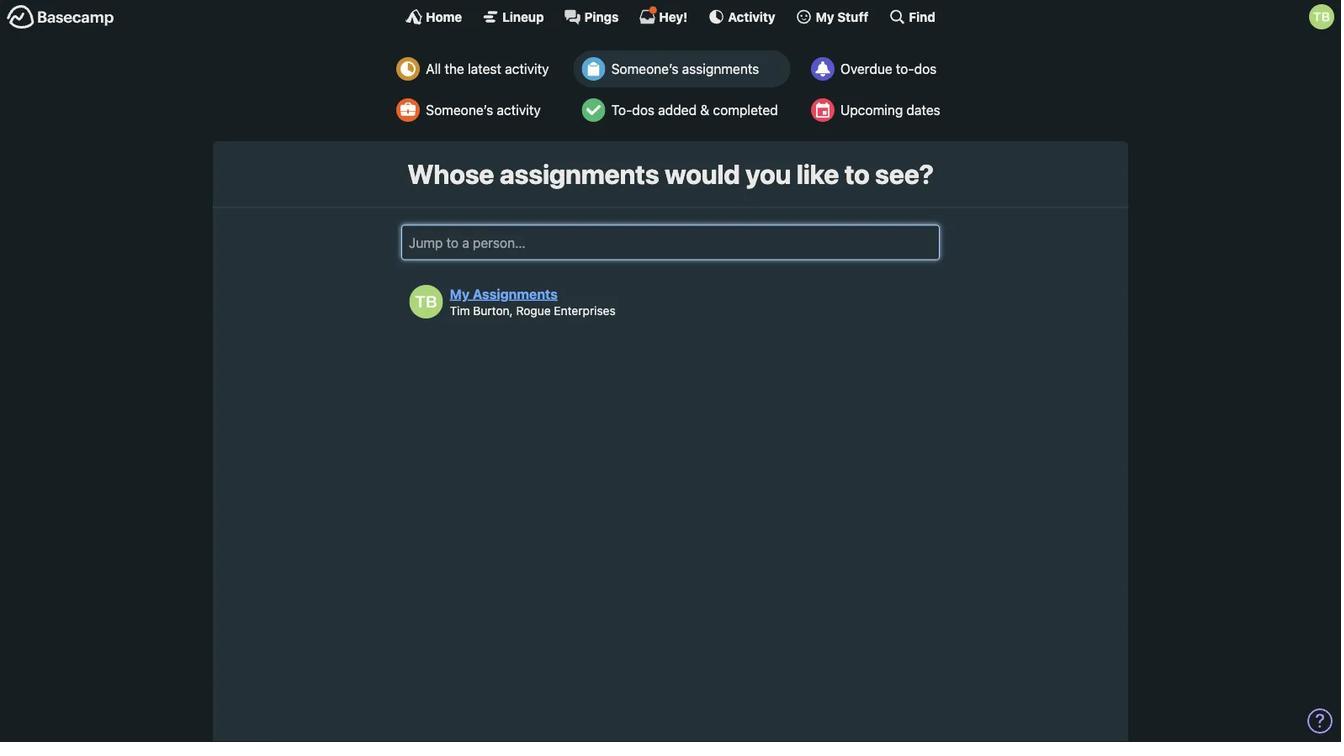 Task type: vqa. For each thing, say whether or not it's contained in the screenshot.
name:
no



Task type: locate. For each thing, give the bounding box(es) containing it.
someone's assignments link
[[573, 50, 791, 87]]

upcoming dates
[[840, 102, 940, 118]]

latest
[[468, 61, 501, 77]]

1 vertical spatial my
[[450, 286, 469, 302]]

someone's for someone's activity
[[426, 102, 493, 118]]

0 vertical spatial activity
[[505, 61, 549, 77]]

all the latest activity
[[426, 61, 549, 77]]

activity right latest
[[505, 61, 549, 77]]

dos
[[914, 61, 937, 77], [632, 102, 655, 118]]

assignments
[[682, 61, 759, 77], [500, 158, 659, 190]]

switch accounts image
[[7, 4, 114, 30]]

added
[[658, 102, 697, 118]]

0 vertical spatial assignments
[[682, 61, 759, 77]]

to
[[844, 158, 870, 190]]

activity
[[505, 61, 549, 77], [497, 102, 541, 118]]

burton,
[[473, 304, 513, 317]]

someone's down the
[[426, 102, 493, 118]]

someone's
[[611, 61, 679, 77], [426, 102, 493, 118]]

my stuff button
[[796, 8, 869, 25]]

my inside the my assignments tim burton,        rogue enterprises
[[450, 286, 469, 302]]

home link
[[406, 8, 462, 25]]

my up tim at the top
[[450, 286, 469, 302]]

1 vertical spatial someone's
[[426, 102, 493, 118]]

assignments for someone's
[[682, 61, 759, 77]]

1 horizontal spatial assignments
[[682, 61, 759, 77]]

0 horizontal spatial my
[[450, 286, 469, 302]]

overdue to-dos
[[840, 61, 937, 77]]

someone's assignments
[[611, 61, 759, 77]]

dates
[[906, 102, 940, 118]]

activity inside 'someone's activity' link
[[497, 102, 541, 118]]

Jump to a person… text field
[[401, 225, 940, 260]]

1 horizontal spatial dos
[[914, 61, 937, 77]]

1 horizontal spatial someone's
[[611, 61, 679, 77]]

assignments down todo icon
[[500, 158, 659, 190]]

0 horizontal spatial someone's
[[426, 102, 493, 118]]

someone's activity link
[[388, 92, 562, 129]]

pings button
[[564, 8, 619, 25]]

0 horizontal spatial assignments
[[500, 158, 659, 190]]

activity down 'all the latest activity'
[[497, 102, 541, 118]]

1 vertical spatial activity
[[497, 102, 541, 118]]

dos up dates
[[914, 61, 937, 77]]

whose assignments would you like to see?
[[407, 158, 934, 190]]

reports image
[[811, 57, 834, 81]]

1 horizontal spatial my
[[816, 9, 834, 24]]

1 vertical spatial dos
[[632, 102, 655, 118]]

assignments up &
[[682, 61, 759, 77]]

dos left "added"
[[632, 102, 655, 118]]

my stuff
[[816, 9, 869, 24]]

0 horizontal spatial dos
[[632, 102, 655, 118]]

to-dos added & completed
[[611, 102, 778, 118]]

my left stuff
[[816, 9, 834, 24]]

find button
[[889, 8, 935, 25]]

0 vertical spatial my
[[816, 9, 834, 24]]

my inside popup button
[[816, 9, 834, 24]]

rogue
[[516, 304, 551, 317]]

see?
[[875, 158, 934, 190]]

my
[[816, 9, 834, 24], [450, 286, 469, 302]]

schedule image
[[811, 98, 834, 122]]

lineup
[[502, 9, 544, 24]]

pings
[[584, 9, 619, 24]]

activity
[[728, 9, 775, 24]]

0 vertical spatial someone's
[[611, 61, 679, 77]]

overdue
[[840, 61, 892, 77]]

someone's up to-
[[611, 61, 679, 77]]

1 vertical spatial assignments
[[500, 158, 659, 190]]



Task type: describe. For each thing, give the bounding box(es) containing it.
someone's activity
[[426, 102, 541, 118]]

to-
[[611, 102, 632, 118]]

&
[[700, 102, 709, 118]]

todo image
[[582, 98, 605, 122]]

my for assignments
[[450, 286, 469, 302]]

tim burton, rogue enterprises image
[[409, 285, 443, 319]]

all the latest activity link
[[388, 50, 562, 87]]

upcoming
[[840, 102, 903, 118]]

home
[[426, 9, 462, 24]]

assignments for whose
[[500, 158, 659, 190]]

would
[[665, 158, 740, 190]]

0 vertical spatial dos
[[914, 61, 937, 77]]

activity report image
[[396, 57, 420, 81]]

like
[[796, 158, 839, 190]]

lineup link
[[482, 8, 544, 25]]

my assignments tim burton,        rogue enterprises
[[450, 286, 616, 317]]

assignment image
[[582, 57, 605, 81]]

stuff
[[837, 9, 869, 24]]

overdue to-dos link
[[802, 50, 953, 87]]

main element
[[0, 0, 1341, 33]]

to-dos added & completed link
[[573, 92, 791, 129]]

person report image
[[396, 98, 420, 122]]

find
[[909, 9, 935, 24]]

assignments
[[473, 286, 558, 302]]

hey! button
[[639, 6, 688, 25]]

activity inside the all the latest activity link
[[505, 61, 549, 77]]

completed
[[713, 102, 778, 118]]

you
[[745, 158, 791, 190]]

to-
[[896, 61, 914, 77]]

upcoming dates link
[[802, 92, 953, 129]]

someone's for someone's assignments
[[611, 61, 679, 77]]

whose
[[407, 158, 494, 190]]

all
[[426, 61, 441, 77]]

enterprises
[[554, 304, 616, 317]]

my for stuff
[[816, 9, 834, 24]]

hey!
[[659, 9, 688, 24]]

activity link
[[708, 8, 775, 25]]

tim burton image
[[1309, 4, 1334, 29]]

the
[[445, 61, 464, 77]]

tim
[[450, 304, 470, 317]]



